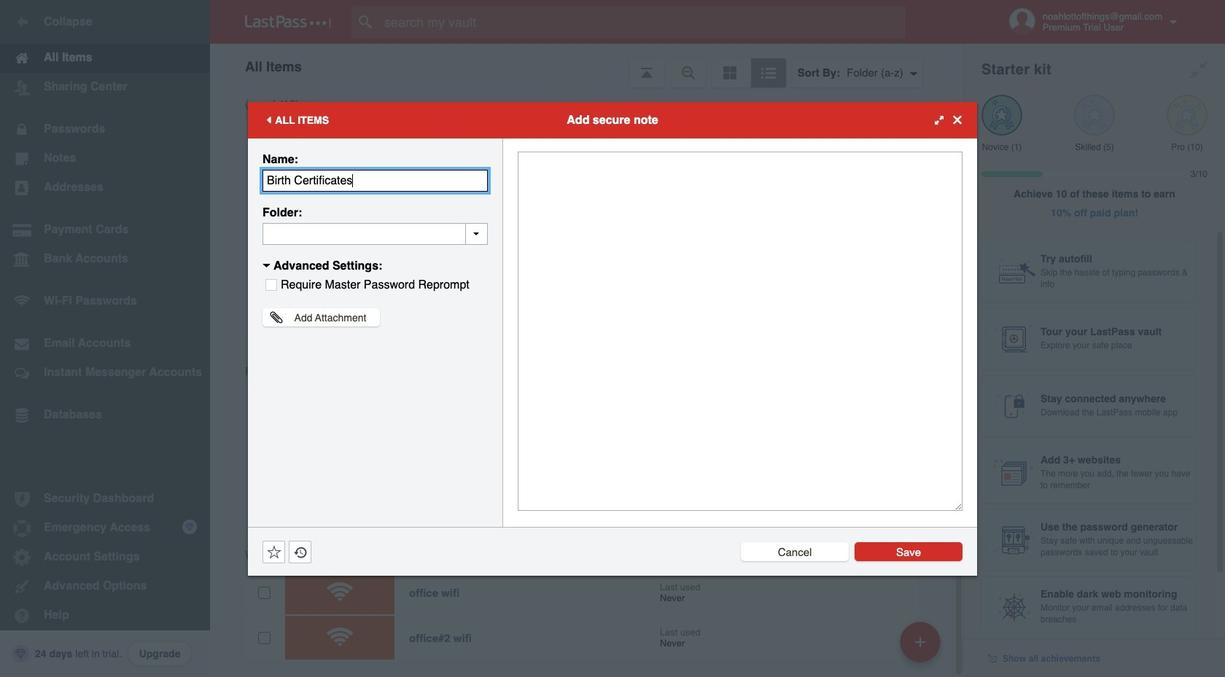 Task type: describe. For each thing, give the bounding box(es) containing it.
search my vault text field
[[352, 6, 934, 38]]

Search search field
[[352, 6, 934, 38]]

main navigation navigation
[[0, 0, 210, 678]]

lastpass image
[[245, 15, 331, 28]]

new item navigation
[[895, 618, 950, 678]]

new item image
[[915, 637, 926, 647]]



Task type: locate. For each thing, give the bounding box(es) containing it.
None text field
[[263, 170, 488, 191], [263, 223, 488, 245], [263, 170, 488, 191], [263, 223, 488, 245]]

dialog
[[248, 102, 977, 576]]

None text field
[[518, 151, 963, 511]]

vault options navigation
[[210, 44, 964, 88]]



Task type: vqa. For each thing, say whether or not it's contained in the screenshot.
NEW ITEM navigation
yes



